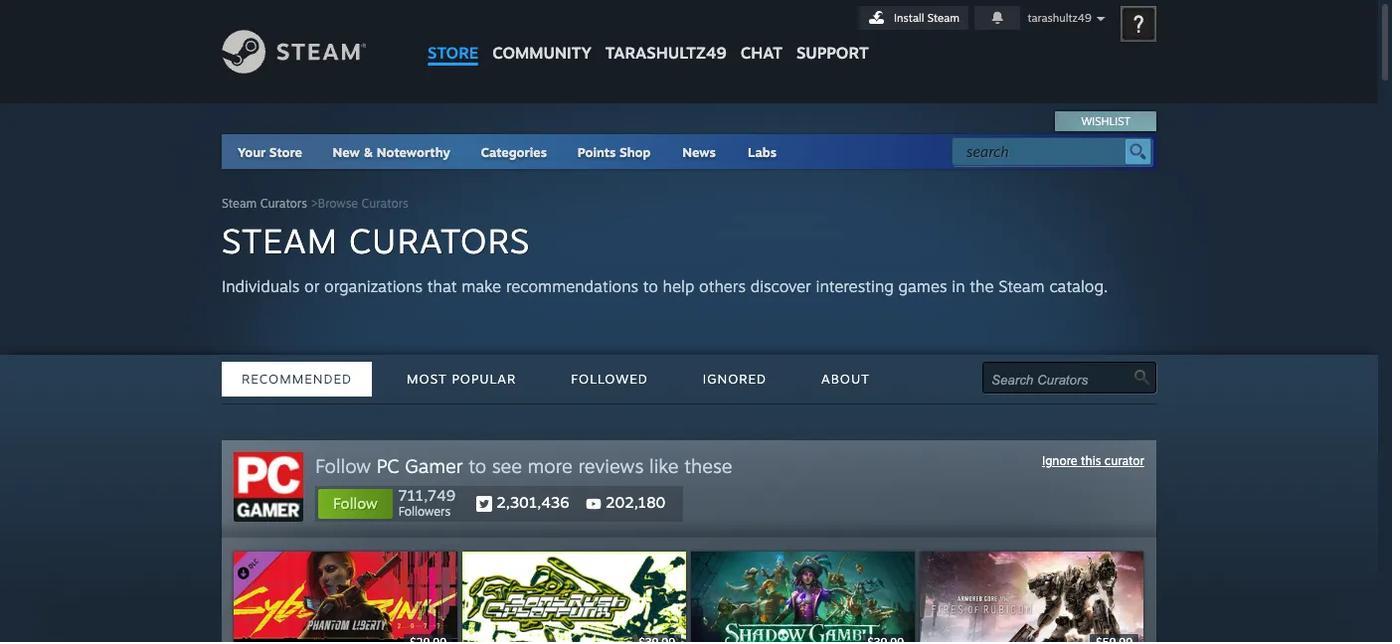 Task type: describe. For each thing, give the bounding box(es) containing it.
chat link
[[734, 0, 790, 68]]

recommended link
[[222, 362, 372, 397]]

0 vertical spatial tarashultz49
[[1028, 11, 1092, 25]]

community link
[[486, 0, 599, 72]]

others
[[699, 277, 746, 296]]

recommended
[[242, 371, 352, 387]]

>
[[311, 196, 318, 211]]

711,749 followers
[[399, 487, 456, 519]]

labs
[[748, 144, 777, 160]]

noteworthy
[[377, 144, 451, 160]]

games
[[899, 277, 948, 296]]

browse
[[318, 196, 358, 211]]

interesting
[[816, 277, 894, 296]]

support link
[[790, 0, 876, 68]]

follow link
[[317, 489, 394, 520]]

2,301,436
[[492, 493, 570, 512]]

catalog.
[[1050, 277, 1109, 296]]

news link
[[667, 134, 732, 169]]

&
[[364, 144, 373, 160]]

most popular link
[[387, 362, 537, 397]]

shop
[[620, 144, 651, 160]]

categories
[[481, 144, 547, 160]]

points shop link
[[562, 134, 667, 169]]

most
[[407, 371, 447, 387]]

install steam
[[895, 11, 960, 25]]

steam curators link
[[222, 196, 307, 211]]

your store
[[238, 144, 302, 160]]

individuals or organizations that make recommendations to help others discover interesting games in the steam catalog.
[[222, 277, 1109, 296]]

1 vertical spatial to
[[469, 455, 487, 479]]

steam down steam curators link
[[222, 220, 338, 262]]

curators up steam curators
[[362, 196, 409, 211]]

your
[[238, 144, 266, 160]]

store
[[269, 144, 302, 160]]

that
[[428, 277, 457, 296]]

follow pc gamer to see more reviews like these
[[315, 455, 733, 479]]

reviews
[[578, 455, 644, 479]]

711,749
[[399, 487, 456, 505]]

wishlist
[[1082, 114, 1131, 128]]

popular
[[452, 371, 517, 387]]

202,180
[[602, 493, 666, 512]]

about link
[[802, 362, 890, 397]]

in
[[952, 277, 966, 296]]

ignored link
[[683, 362, 787, 397]]



Task type: vqa. For each thing, say whether or not it's contained in the screenshot.
711,749 followers
yes



Task type: locate. For each thing, give the bounding box(es) containing it.
0 horizontal spatial tarashultz49
[[606, 43, 727, 63]]

ignored
[[703, 371, 767, 387]]

curators for steam curators
[[349, 220, 530, 262]]

most popular
[[407, 371, 517, 387]]

curators for steam curators > browse curators
[[260, 196, 307, 211]]

points
[[578, 144, 616, 160]]

make
[[462, 277, 502, 296]]

points shop
[[578, 144, 651, 160]]

1 vertical spatial follow
[[333, 494, 378, 513]]

your store link
[[238, 144, 302, 160]]

new & noteworthy link
[[333, 144, 451, 160]]

search text field
[[967, 139, 1121, 165]]

followed
[[571, 371, 649, 387]]

to left "see"
[[469, 455, 487, 479]]

None image field
[[1135, 370, 1151, 386]]

follow down pc
[[333, 494, 378, 513]]

discover
[[751, 277, 812, 296]]

0 horizontal spatial to
[[469, 455, 487, 479]]

1 vertical spatial tarashultz49
[[606, 43, 727, 63]]

follow up follow link
[[315, 455, 371, 479]]

follow for follow
[[333, 494, 378, 513]]

like
[[650, 455, 679, 479]]

news
[[683, 144, 716, 160]]

recommendations
[[506, 277, 639, 296]]

the
[[970, 277, 994, 296]]

categories link
[[481, 144, 547, 160]]

pc
[[377, 455, 400, 479]]

more
[[528, 455, 573, 479]]

steam curators > browse curators
[[222, 196, 409, 211]]

this
[[1082, 454, 1102, 469]]

organizations
[[324, 277, 423, 296]]

steam curators
[[222, 220, 530, 262]]

curators
[[260, 196, 307, 211], [362, 196, 409, 211], [349, 220, 530, 262]]

chat
[[741, 43, 783, 63]]

curator
[[1105, 454, 1145, 469]]

store
[[428, 43, 479, 63]]

labs link
[[732, 134, 793, 169]]

None text field
[[992, 373, 1136, 388]]

1 horizontal spatial tarashultz49
[[1028, 11, 1092, 25]]

steam down your
[[222, 196, 257, 211]]

install steam link
[[860, 6, 969, 30]]

install
[[895, 11, 925, 25]]

steam right install
[[928, 11, 960, 25]]

1 horizontal spatial to
[[644, 277, 659, 296]]

about
[[822, 371, 870, 387]]

new
[[333, 144, 360, 160]]

see
[[492, 455, 522, 479]]

0 vertical spatial follow
[[315, 455, 371, 479]]

tarashultz49 link
[[599, 0, 734, 72]]

steam right the
[[999, 277, 1045, 296]]

0 vertical spatial to
[[644, 277, 659, 296]]

individuals
[[222, 277, 300, 296]]

follow
[[315, 455, 371, 479], [333, 494, 378, 513]]

follow for follow pc gamer to see more reviews like these
[[315, 455, 371, 479]]

or
[[304, 277, 320, 296]]

followed link
[[552, 362, 668, 397]]

support
[[797, 43, 869, 63]]

these
[[685, 455, 733, 479]]

help
[[663, 277, 695, 296]]

to
[[644, 277, 659, 296], [469, 455, 487, 479]]

steam
[[928, 11, 960, 25], [222, 196, 257, 211], [222, 220, 338, 262], [999, 277, 1045, 296]]

new & noteworthy
[[333, 144, 451, 160]]

tarashultz49
[[1028, 11, 1092, 25], [606, 43, 727, 63]]

followers
[[399, 504, 451, 519]]

wishlist link
[[1057, 111, 1156, 131]]

store link
[[421, 0, 486, 72]]

to left help
[[644, 277, 659, 296]]

ignore this curator link
[[1043, 454, 1145, 469]]

community
[[493, 43, 592, 63]]

ignore
[[1043, 454, 1078, 469]]

ignore this curator
[[1043, 454, 1145, 469]]

curators up that
[[349, 220, 530, 262]]

curators left >
[[260, 196, 307, 211]]

gamer
[[405, 455, 463, 479]]



